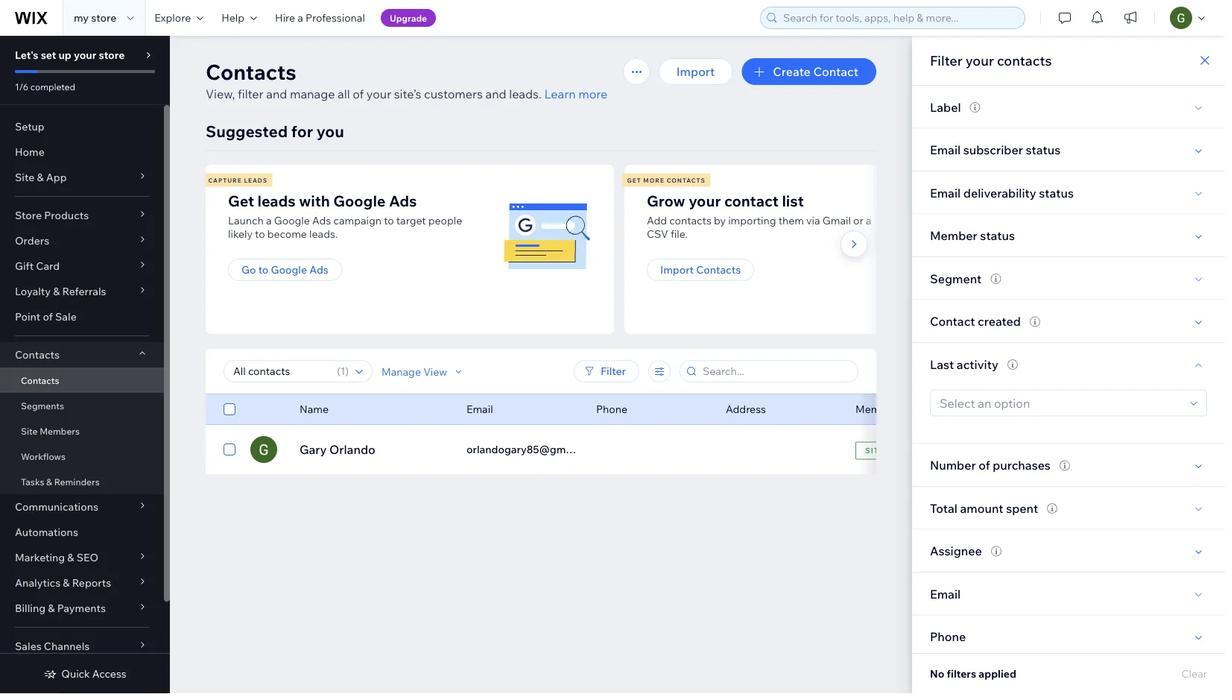 Task type: vqa. For each thing, say whether or not it's contained in the screenshot.
the your inside the 'get noticed on google by people searching for what your business offers.'
no



Task type: describe. For each thing, give the bounding box(es) containing it.
site for site members
[[21, 425, 38, 436]]

email subscriber status
[[930, 142, 1061, 157]]

hire
[[275, 11, 295, 24]]

filter button
[[574, 360, 640, 382]]

(
[[337, 365, 340, 378]]

manage view
[[382, 365, 447, 378]]

contacts inside import contacts button
[[696, 263, 741, 276]]

learn
[[545, 86, 576, 101]]

Unsaved view field
[[229, 361, 333, 382]]

hire a professional
[[275, 11, 365, 24]]

last
[[930, 357, 954, 371]]

learn more button
[[545, 85, 608, 103]]

to inside button
[[258, 263, 269, 276]]

total amount spent
[[930, 500, 1039, 515]]

my
[[74, 11, 89, 24]]

setup link
[[0, 114, 164, 139]]

1 horizontal spatial a
[[298, 11, 303, 24]]

2 vertical spatial member
[[887, 446, 925, 455]]

0 vertical spatial ads
[[389, 191, 417, 210]]

no filters applied
[[930, 667, 1017, 680]]

amount
[[961, 500, 1004, 515]]

import for import
[[677, 64, 715, 79]]

email up orlandogary85@gmail.com
[[467, 403, 493, 416]]

your inside grow your contact list add contacts by importing them via gmail or a csv file.
[[689, 191, 721, 210]]

& for site
[[37, 171, 44, 184]]

professional
[[306, 11, 365, 24]]

site & app
[[15, 171, 67, 184]]

app
[[46, 171, 67, 184]]

members
[[40, 425, 80, 436]]

workflows
[[21, 451, 66, 462]]

suggested for you
[[206, 121, 344, 141]]

0 vertical spatial member status
[[930, 228, 1015, 243]]

email deliverability status
[[930, 185, 1074, 200]]

gift card button
[[0, 253, 164, 279]]

contacts inside "contacts" link
[[21, 375, 59, 386]]

view,
[[206, 86, 235, 101]]

you
[[317, 121, 344, 141]]

go to google ads button
[[228, 259, 342, 281]]

google inside the go to google ads button
[[271, 263, 307, 276]]

of for number of purchases
[[979, 458, 990, 472]]

with
[[299, 191, 330, 210]]

manage
[[382, 365, 421, 378]]

1 vertical spatial to
[[255, 227, 265, 240]]

filter for filter
[[601, 365, 626, 378]]

contacts inside contacts dropdown button
[[15, 348, 60, 361]]

more
[[644, 176, 665, 184]]

payments
[[57, 602, 106, 615]]

referrals
[[62, 285, 106, 298]]

label
[[930, 99, 961, 114]]

automations
[[15, 526, 78, 539]]

1 vertical spatial member
[[856, 403, 897, 416]]

Search for tools, apps, help & more... field
[[779, 7, 1021, 28]]

contacts link
[[0, 368, 164, 393]]

orders
[[15, 234, 49, 247]]

or
[[854, 214, 864, 227]]

by
[[714, 214, 726, 227]]

contacts inside grow your contact list add contacts by importing them via gmail or a csv file.
[[670, 214, 712, 227]]

deliverability
[[964, 185, 1037, 200]]

get
[[627, 176, 642, 184]]

applied
[[979, 667, 1017, 680]]

filters
[[947, 667, 977, 680]]

all
[[338, 86, 350, 101]]

total
[[930, 500, 958, 515]]

site member
[[865, 446, 925, 455]]

billing
[[15, 602, 46, 615]]

reminders
[[54, 476, 100, 487]]

& for marketing
[[67, 551, 74, 564]]

1/6 completed
[[15, 81, 75, 92]]

access
[[92, 667, 126, 680]]

email down the label at top right
[[930, 142, 961, 157]]

sidebar element
[[0, 36, 170, 694]]

quick access button
[[43, 667, 126, 681]]

status down "deliverability"
[[981, 228, 1015, 243]]

reports
[[72, 576, 111, 589]]

up
[[59, 48, 71, 62]]

spent
[[1007, 500, 1039, 515]]

activity
[[957, 357, 999, 371]]

sales
[[15, 640, 42, 653]]

purchases
[[993, 458, 1051, 472]]

leads
[[244, 176, 268, 184]]

0 vertical spatial phone
[[596, 403, 628, 416]]

1 vertical spatial ads
[[312, 214, 331, 227]]

address
[[726, 403, 766, 416]]

more
[[579, 86, 608, 101]]

created
[[978, 314, 1021, 329]]

loyalty
[[15, 285, 51, 298]]

status right "deliverability"
[[1039, 185, 1074, 200]]

0 vertical spatial member
[[930, 228, 978, 243]]

hire a professional link
[[266, 0, 374, 36]]

via
[[807, 214, 821, 227]]

communications
[[15, 500, 98, 513]]

quick
[[61, 667, 90, 680]]

create
[[773, 64, 811, 79]]

contacts view, filter and manage all of your site's customers and leads. learn more
[[206, 59, 608, 101]]

segments link
[[0, 393, 164, 418]]

point of sale
[[15, 310, 77, 323]]

gift card
[[15, 259, 60, 272]]

gary orlando image
[[250, 436, 277, 463]]

suggested
[[206, 121, 288, 141]]

analytics & reports button
[[0, 570, 164, 596]]

& for analytics
[[63, 576, 70, 589]]

upgrade
[[390, 12, 427, 23]]

orders button
[[0, 228, 164, 253]]

point
[[15, 310, 40, 323]]

ads inside button
[[310, 263, 329, 276]]

import button
[[659, 58, 733, 85]]

site for site & app
[[15, 171, 34, 184]]

gary orlando
[[300, 442, 376, 457]]



Task type: locate. For each thing, give the bounding box(es) containing it.
member status up segment
[[930, 228, 1015, 243]]

0 horizontal spatial leads.
[[309, 227, 338, 240]]

site members
[[21, 425, 80, 436]]

Search... field
[[699, 361, 854, 382]]

1 vertical spatial contacts
[[670, 214, 712, 227]]

of right number
[[979, 458, 990, 472]]

1 and from the left
[[266, 86, 287, 101]]

& right the loyalty
[[53, 285, 60, 298]]

ads up target
[[389, 191, 417, 210]]

member status
[[930, 228, 1015, 243], [856, 403, 929, 416]]

1 horizontal spatial of
[[353, 86, 364, 101]]

2 and from the left
[[486, 86, 507, 101]]

0 horizontal spatial a
[[266, 214, 272, 227]]

name
[[300, 403, 329, 416]]

ads down get leads with google ads launch a google ads campaign to target people likely to become leads.
[[310, 263, 329, 276]]

1 vertical spatial google
[[274, 214, 310, 227]]

& inside dropdown button
[[53, 285, 60, 298]]

contacts down by
[[696, 263, 741, 276]]

1 horizontal spatial and
[[486, 86, 507, 101]]

& left the seo
[[67, 551, 74, 564]]

filter inside button
[[601, 365, 626, 378]]

1 vertical spatial filter
[[601, 365, 626, 378]]

marketing & seo
[[15, 551, 98, 564]]

contacts
[[206, 59, 297, 85], [696, 263, 741, 276], [15, 348, 60, 361], [21, 375, 59, 386]]

loyalty & referrals button
[[0, 279, 164, 304]]

Select an option field
[[936, 390, 1186, 416]]

filter
[[238, 86, 264, 101]]

set
[[41, 48, 56, 62]]

0 vertical spatial contacts
[[997, 52, 1052, 69]]

target
[[396, 214, 426, 227]]

go to google ads
[[242, 263, 329, 276]]

leads. inside get leads with google ads launch a google ads campaign to target people likely to become leads.
[[309, 227, 338, 240]]

list containing get leads with google ads
[[204, 165, 1039, 334]]

& right billing
[[48, 602, 55, 615]]

2 horizontal spatial of
[[979, 458, 990, 472]]

2 horizontal spatial a
[[866, 214, 872, 227]]

list
[[782, 191, 804, 210]]

site for site member
[[865, 446, 885, 455]]

1 horizontal spatial contacts
[[997, 52, 1052, 69]]

seo
[[77, 551, 98, 564]]

go
[[242, 263, 256, 276]]

of inside contacts view, filter and manage all of your site's customers and leads. learn more
[[353, 86, 364, 101]]

of left sale
[[43, 310, 53, 323]]

2 vertical spatial site
[[865, 446, 885, 455]]

1 vertical spatial leads.
[[309, 227, 338, 240]]

and right filter
[[266, 86, 287, 101]]

1 vertical spatial of
[[43, 310, 53, 323]]

orlando
[[330, 442, 376, 457]]

0 vertical spatial google
[[333, 191, 386, 210]]

None checkbox
[[224, 441, 236, 458]]

loyalty & referrals
[[15, 285, 106, 298]]

segments
[[21, 400, 64, 411]]

setup
[[15, 120, 45, 133]]

segment
[[930, 271, 982, 286]]

home
[[15, 145, 45, 158]]

status
[[1026, 142, 1061, 157], [1039, 185, 1074, 200], [981, 228, 1015, 243], [900, 403, 929, 416]]

contact down segment
[[930, 314, 975, 329]]

contacts inside contacts view, filter and manage all of your site's customers and leads. learn more
[[206, 59, 297, 85]]

0 horizontal spatial of
[[43, 310, 53, 323]]

google up campaign
[[333, 191, 386, 210]]

list
[[204, 165, 1039, 334]]

email down assignee
[[930, 586, 961, 601]]

1 horizontal spatial member status
[[930, 228, 1015, 243]]

google down become
[[271, 263, 307, 276]]

contact right create
[[814, 64, 859, 79]]

& left reports
[[63, 576, 70, 589]]

contacts down point of sale
[[15, 348, 60, 361]]

leads.
[[509, 86, 542, 101], [309, 227, 338, 240]]

import for import contacts
[[660, 263, 694, 276]]

1 horizontal spatial contact
[[930, 314, 975, 329]]

1 horizontal spatial phone
[[930, 629, 966, 644]]

member status up site member
[[856, 403, 929, 416]]

a inside get leads with google ads launch a google ads campaign to target people likely to become leads.
[[266, 214, 272, 227]]

gift
[[15, 259, 34, 272]]

capture leads
[[208, 176, 268, 184]]

a right or
[[866, 214, 872, 227]]

billing & payments
[[15, 602, 106, 615]]

automations link
[[0, 520, 164, 545]]

1 vertical spatial site
[[21, 425, 38, 436]]

0 horizontal spatial contacts
[[670, 214, 712, 227]]

your inside contacts view, filter and manage all of your site's customers and leads. learn more
[[367, 86, 391, 101]]

csv
[[647, 227, 668, 240]]

importing
[[728, 214, 776, 227]]

& for loyalty
[[53, 285, 60, 298]]

site & app button
[[0, 165, 164, 190]]

billing & payments button
[[0, 596, 164, 621]]

phone up no
[[930, 629, 966, 644]]

leads. down with
[[309, 227, 338, 240]]

store products
[[15, 209, 89, 222]]

& for billing
[[48, 602, 55, 615]]

google up become
[[274, 214, 310, 227]]

leads. left learn
[[509, 86, 542, 101]]

store right 'my'
[[91, 11, 116, 24]]

0 horizontal spatial filter
[[601, 365, 626, 378]]

2 vertical spatial google
[[271, 263, 307, 276]]

None checkbox
[[224, 400, 236, 418]]

likely
[[228, 227, 253, 240]]

import contacts button
[[647, 259, 755, 281]]

contacts button
[[0, 342, 164, 368]]

sales channels button
[[0, 634, 164, 659]]

upgrade button
[[381, 9, 436, 27]]

tasks & reminders link
[[0, 469, 164, 494]]

2 vertical spatial to
[[258, 263, 269, 276]]

people
[[428, 214, 462, 227]]

contacts
[[667, 176, 706, 184]]

of for point of sale
[[43, 310, 53, 323]]

&
[[37, 171, 44, 184], [53, 285, 60, 298], [46, 476, 52, 487], [67, 551, 74, 564], [63, 576, 70, 589], [48, 602, 55, 615]]

2 vertical spatial of
[[979, 458, 990, 472]]

and right customers
[[486, 86, 507, 101]]

0 vertical spatial import
[[677, 64, 715, 79]]

0 vertical spatial of
[[353, 86, 364, 101]]

1 vertical spatial contact
[[930, 314, 975, 329]]

1 vertical spatial import
[[660, 263, 694, 276]]

0 vertical spatial leads.
[[509, 86, 542, 101]]

1 vertical spatial store
[[99, 48, 125, 62]]

store down "my store"
[[99, 48, 125, 62]]

subscriber
[[964, 142, 1023, 157]]

marketing & seo button
[[0, 545, 164, 570]]

tasks & reminders
[[21, 476, 100, 487]]

your
[[74, 48, 96, 62], [966, 52, 994, 69], [367, 86, 391, 101], [689, 191, 721, 210]]

get leads with google ads launch a google ads campaign to target people likely to become leads.
[[228, 191, 462, 240]]

leads. inside contacts view, filter and manage all of your site's customers and leads. learn more
[[509, 86, 542, 101]]

orlandogary85@gmail.com
[[467, 443, 601, 456]]

email
[[930, 142, 961, 157], [930, 185, 961, 200], [467, 403, 493, 416], [930, 586, 961, 601]]

card
[[36, 259, 60, 272]]

leads
[[258, 191, 296, 210]]

add
[[647, 214, 667, 227]]

a inside grow your contact list add contacts by importing them via gmail or a csv file.
[[866, 214, 872, 227]]

status right the subscriber at the top right of page
[[1026, 142, 1061, 157]]

a down leads
[[266, 214, 272, 227]]

member
[[930, 228, 978, 243], [856, 403, 897, 416], [887, 446, 925, 455]]

to down launch
[[255, 227, 265, 240]]

0 vertical spatial contact
[[814, 64, 859, 79]]

& for tasks
[[46, 476, 52, 487]]

of right all
[[353, 86, 364, 101]]

filter for filter your contacts
[[930, 52, 963, 69]]

store inside sidebar element
[[99, 48, 125, 62]]

contacts up filter
[[206, 59, 297, 85]]

phone down "filter" button
[[596, 403, 628, 416]]

& left app
[[37, 171, 44, 184]]

your inside sidebar element
[[74, 48, 96, 62]]

2 vertical spatial ads
[[310, 263, 329, 276]]

a right hire
[[298, 11, 303, 24]]

contact inside button
[[814, 64, 859, 79]]

import
[[677, 64, 715, 79], [660, 263, 694, 276]]

create contact
[[773, 64, 859, 79]]

1 vertical spatial phone
[[930, 629, 966, 644]]

0 vertical spatial site
[[15, 171, 34, 184]]

to right go at the top left of the page
[[258, 263, 269, 276]]

0 horizontal spatial phone
[[596, 403, 628, 416]]

contacts up segments
[[21, 375, 59, 386]]

analytics & reports
[[15, 576, 111, 589]]

& inside popup button
[[63, 576, 70, 589]]

let's
[[15, 48, 38, 62]]

0 horizontal spatial member status
[[856, 403, 929, 416]]

help button
[[213, 0, 266, 36]]

number
[[930, 458, 976, 472]]

& right tasks
[[46, 476, 52, 487]]

help
[[222, 11, 245, 24]]

assignee
[[930, 543, 982, 558]]

0 vertical spatial filter
[[930, 52, 963, 69]]

1 horizontal spatial filter
[[930, 52, 963, 69]]

number of purchases
[[930, 458, 1051, 472]]

store
[[15, 209, 42, 222]]

customers
[[424, 86, 483, 101]]

marketing
[[15, 551, 65, 564]]

home link
[[0, 139, 164, 165]]

& inside 'popup button'
[[67, 551, 74, 564]]

get more contacts
[[627, 176, 706, 184]]

email left "deliverability"
[[930, 185, 961, 200]]

1 vertical spatial member status
[[856, 403, 929, 416]]

sale
[[55, 310, 77, 323]]

a
[[298, 11, 303, 24], [266, 214, 272, 227], [866, 214, 872, 227]]

site's
[[394, 86, 422, 101]]

to left target
[[384, 214, 394, 227]]

of inside sidebar element
[[43, 310, 53, 323]]

0 horizontal spatial contact
[[814, 64, 859, 79]]

0 vertical spatial to
[[384, 214, 394, 227]]

view
[[424, 365, 447, 378]]

site inside dropdown button
[[15, 171, 34, 184]]

ads down with
[[312, 214, 331, 227]]

status up site member
[[900, 403, 929, 416]]

0 horizontal spatial and
[[266, 86, 287, 101]]

to
[[384, 214, 394, 227], [255, 227, 265, 240], [258, 263, 269, 276]]

1 horizontal spatial leads.
[[509, 86, 542, 101]]

launch
[[228, 214, 264, 227]]

0 vertical spatial store
[[91, 11, 116, 24]]

products
[[44, 209, 89, 222]]

google
[[333, 191, 386, 210], [274, 214, 310, 227], [271, 263, 307, 276]]

phone
[[596, 403, 628, 416], [930, 629, 966, 644]]



